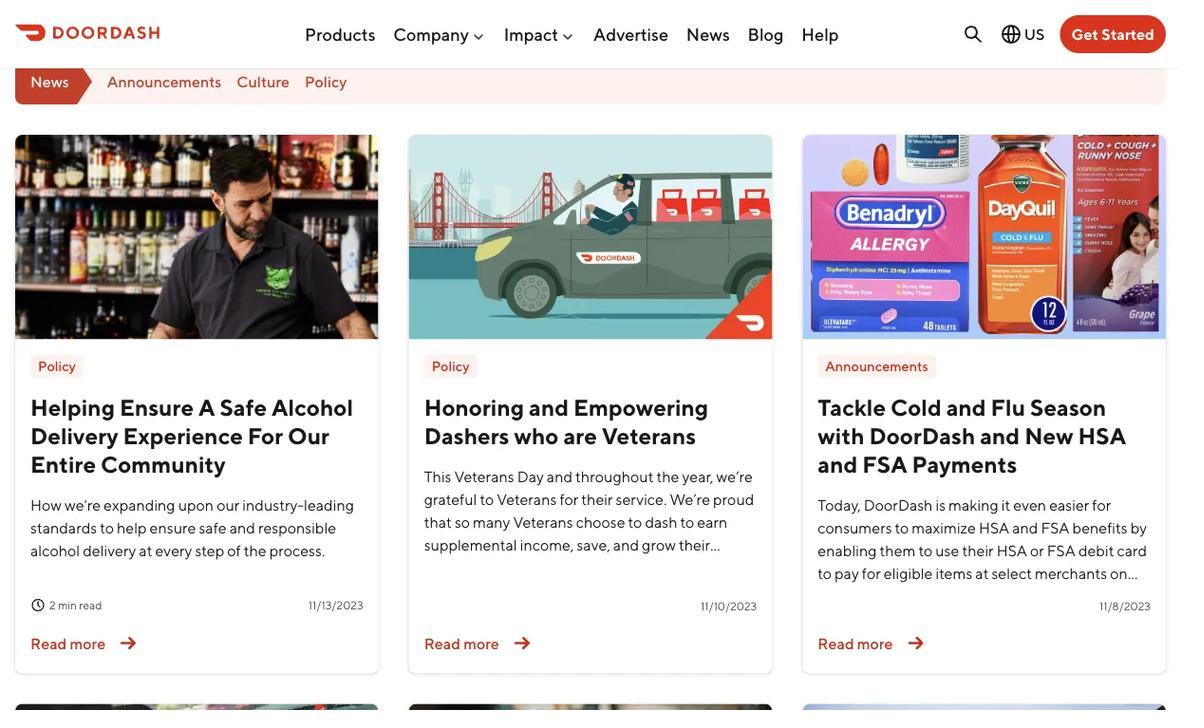 Task type: locate. For each thing, give the bounding box(es) containing it.
read more down financial
[[424, 634, 499, 653]]

helping ensure a safe alcohol delivery experience for our entire community
[[30, 394, 353, 478]]

debit
[[1079, 542, 1115, 560]]

futures.
[[484, 559, 535, 577]]

fsa inside 'tackle cold and flu season with doordash and new hsa and fsa payments'
[[863, 451, 908, 478]]

hsa down it
[[979, 519, 1010, 537]]

0 vertical spatial fsa
[[863, 451, 908, 478]]

doordash
[[870, 422, 976, 449], [864, 496, 933, 514]]

policy link
[[305, 73, 347, 91], [30, 355, 84, 378], [424, 355, 477, 378]]

2 arrow right image from the left
[[507, 628, 537, 659]]

read down marketplace.
[[818, 634, 855, 653]]

and inside how we're expanding upon our industry-leading standards to help ensure safe and responsible alcohol delivery at every step of the process.
[[230, 519, 255, 537]]

their down earn
[[679, 536, 711, 554]]

and up who
[[529, 394, 569, 421]]

2 horizontal spatial read
[[818, 634, 855, 653]]

at down help
[[139, 542, 152, 560]]

2 horizontal spatial policy link
[[424, 355, 477, 378]]

0 horizontal spatial arrow right image
[[113, 628, 144, 659]]

3 arrow right image from the left
[[901, 628, 931, 659]]

0 vertical spatial the
[[657, 468, 680, 486]]

for up choose
[[560, 490, 579, 508]]

read down 2 on the left bottom
[[30, 634, 67, 653]]

marketplace.
[[844, 587, 932, 605]]

0 horizontal spatial read more
[[30, 634, 106, 653]]

this veterans day and throughout the year, we're grateful to veterans for their service. we're proud that so many veterans choose to dash to earn supplemental income, save, and grow their financial futures.
[[424, 468, 755, 577]]

making
[[949, 496, 999, 514]]

to left use
[[919, 542, 933, 560]]

3 read more from the left
[[818, 634, 893, 653]]

read more down marketplace.
[[818, 634, 893, 653]]

to down we're
[[681, 513, 695, 531]]

them
[[880, 542, 916, 560]]

us
[[1025, 25, 1045, 43]]

news link
[[687, 16, 730, 52], [15, 59, 92, 105]]

hsa
[[1079, 422, 1127, 449], [979, 519, 1010, 537], [997, 542, 1028, 560]]

alcohol
[[30, 542, 80, 560]]

0 vertical spatial announcements link
[[107, 73, 222, 91]]

our
[[217, 496, 240, 514], [818, 587, 841, 605]]

1 horizontal spatial announcements
[[826, 358, 929, 374]]

at
[[139, 542, 152, 560], [976, 565, 989, 583]]

announcements
[[107, 73, 222, 91], [826, 358, 929, 374]]

and inside honoring and empowering dashers who are veterans
[[529, 394, 569, 421]]

hsa up select
[[997, 542, 1028, 560]]

policy up honoring
[[432, 358, 470, 374]]

policy up helping
[[38, 358, 76, 374]]

hsa down season
[[1079, 422, 1127, 449]]

company
[[394, 24, 469, 44]]

honoring
[[424, 394, 524, 421]]

fsa right or
[[1048, 542, 1076, 560]]

leading
[[304, 496, 354, 514]]

1 vertical spatial news link
[[15, 59, 92, 105]]

policy link down products 'link'
[[305, 73, 347, 91]]

delivery
[[83, 542, 136, 560]]

2 horizontal spatial arrow right image
[[901, 628, 931, 659]]

policy down products 'link'
[[305, 73, 347, 91]]

arrow right image for delivery
[[113, 628, 144, 659]]

read more
[[30, 634, 106, 653], [424, 634, 499, 653], [818, 634, 893, 653]]

1 horizontal spatial read
[[424, 634, 461, 653]]

1 horizontal spatial news link
[[687, 16, 730, 52]]

0 horizontal spatial for
[[560, 490, 579, 508]]

1 horizontal spatial announcements link
[[818, 355, 936, 378]]

dashers
[[424, 422, 510, 449]]

2
[[49, 599, 56, 612]]

1 read from the left
[[30, 634, 67, 653]]

1 horizontal spatial arrow right image
[[507, 628, 537, 659]]

this
[[424, 468, 452, 486]]

read more for honoring and empowering dashers who are veterans
[[424, 634, 499, 653]]

1 vertical spatial the
[[244, 542, 267, 560]]

their right use
[[963, 542, 994, 560]]

we're
[[65, 496, 101, 514]]

1 horizontal spatial at
[[976, 565, 989, 583]]

arrow right image
[[113, 628, 144, 659], [507, 628, 537, 659], [901, 628, 931, 659]]

more for tackle cold and flu season with doordash and new hsa and fsa payments
[[858, 634, 893, 653]]

2 horizontal spatial read more
[[818, 634, 893, 653]]

the inside how we're expanding upon our industry-leading standards to help ensure safe and responsible alcohol delivery at every step of the process.
[[244, 542, 267, 560]]

earn
[[698, 513, 728, 531]]

1 horizontal spatial the
[[657, 468, 680, 486]]

1 horizontal spatial our
[[818, 587, 841, 605]]

0 vertical spatial at
[[139, 542, 152, 560]]

2 read more from the left
[[424, 634, 499, 653]]

2 vertical spatial fsa
[[1048, 542, 1076, 560]]

min
[[58, 599, 77, 612]]

0 horizontal spatial at
[[139, 542, 152, 560]]

11/10/2023
[[701, 600, 757, 613]]

expanding
[[104, 496, 175, 514]]

doordash health image
[[803, 135, 1166, 339]]

to left pay
[[818, 565, 832, 583]]

more for helping ensure a safe alcohol delivery experience for our entire community
[[70, 634, 106, 653]]

0 horizontal spatial read
[[30, 634, 67, 653]]

veterans down empowering
[[602, 422, 696, 449]]

the right of
[[244, 542, 267, 560]]

0 horizontal spatial news
[[30, 73, 69, 91]]

1 more from the left
[[70, 634, 106, 653]]

our up safe
[[217, 496, 240, 514]]

and down even
[[1013, 519, 1039, 537]]

and up of
[[230, 519, 255, 537]]

and right save,
[[614, 536, 639, 554]]

payments
[[912, 451, 1018, 478]]

time line image
[[30, 598, 46, 613]]

for
[[560, 490, 579, 508], [1093, 496, 1112, 514], [862, 565, 881, 583]]

the left year, at right bottom
[[657, 468, 680, 486]]

and
[[529, 394, 569, 421], [947, 394, 987, 421], [980, 422, 1020, 449], [818, 451, 858, 478], [547, 468, 573, 486], [230, 519, 255, 537], [1013, 519, 1039, 537], [614, 536, 639, 554]]

to down service.
[[628, 513, 642, 531]]

fsa down the with
[[863, 451, 908, 478]]

policy for helping ensure a safe alcohol delivery experience for our entire community
[[38, 358, 76, 374]]

fsa down easier
[[1042, 519, 1070, 537]]

card
[[1118, 542, 1148, 560]]

0 vertical spatial hsa
[[1079, 422, 1127, 449]]

read more for helping ensure a safe alcohol delivery experience for our entire community
[[30, 634, 106, 653]]

more
[[70, 634, 106, 653], [464, 634, 499, 653], [858, 634, 893, 653]]

more down futures.
[[464, 634, 499, 653]]

1 horizontal spatial read more
[[424, 634, 499, 653]]

1 horizontal spatial for
[[862, 565, 881, 583]]

2 more from the left
[[464, 634, 499, 653]]

for up benefits
[[1093, 496, 1112, 514]]

advertise link
[[594, 16, 669, 52]]

how we're expanding upon our industry-leading standards to help ensure safe and responsible alcohol delivery at every step of the process.
[[30, 496, 354, 560]]

1 horizontal spatial their
[[679, 536, 711, 554]]

2 horizontal spatial more
[[858, 634, 893, 653]]

culture
[[237, 73, 290, 91]]

veterans inside honoring and empowering dashers who are veterans
[[602, 422, 696, 449]]

select
[[992, 565, 1032, 583]]

0 vertical spatial news link
[[687, 16, 730, 52]]

2 horizontal spatial policy
[[432, 358, 470, 374]]

use
[[936, 542, 960, 560]]

doordash down cold
[[870, 422, 976, 449]]

news
[[687, 24, 730, 44], [30, 73, 69, 91]]

0 horizontal spatial our
[[217, 496, 240, 514]]

today, doordash is making it even easier for consumers to maximize hsa and fsa benefits by enabling them to use their hsa or fsa debit card to pay for eligible items at select merchants on our marketplace.
[[818, 496, 1148, 605]]

help link
[[802, 16, 839, 52]]

more down read
[[70, 634, 106, 653]]

advertise
[[594, 24, 669, 44]]

3 more from the left
[[858, 634, 893, 653]]

at right items
[[976, 565, 989, 583]]

easier
[[1050, 496, 1090, 514]]

1 arrow right image from the left
[[113, 628, 144, 659]]

every
[[155, 542, 192, 560]]

policy link up honoring
[[424, 355, 477, 378]]

policy
[[305, 73, 347, 91], [38, 358, 76, 374], [432, 358, 470, 374]]

0 horizontal spatial policy link
[[30, 355, 84, 378]]

0 horizontal spatial policy
[[38, 358, 76, 374]]

our
[[288, 422, 330, 449]]

1 horizontal spatial more
[[464, 634, 499, 653]]

11/13/2023
[[309, 599, 363, 612]]

0 horizontal spatial announcements
[[107, 73, 222, 91]]

0 vertical spatial our
[[217, 496, 240, 514]]

are
[[564, 422, 597, 449]]

1 vertical spatial our
[[818, 587, 841, 605]]

hsa inside 'tackle cold and flu season with doordash and new hsa and fsa payments'
[[1079, 422, 1127, 449]]

arrow right image down delivery
[[113, 628, 144, 659]]

dash
[[645, 513, 678, 531]]

today,
[[818, 496, 861, 514]]

veterans up grateful on the bottom of page
[[455, 468, 514, 486]]

we're
[[717, 468, 753, 486]]

1 vertical spatial at
[[976, 565, 989, 583]]

news inside news 'link'
[[30, 73, 69, 91]]

policy link up helping
[[30, 355, 84, 378]]

upon
[[178, 496, 214, 514]]

the
[[657, 468, 680, 486], [244, 542, 267, 560]]

1 vertical spatial doordash
[[864, 496, 933, 514]]

1 horizontal spatial news
[[687, 24, 730, 44]]

and down the with
[[818, 451, 858, 478]]

doordash left is
[[864, 496, 933, 514]]

1 vertical spatial news
[[30, 73, 69, 91]]

the inside "this veterans day and throughout the year, we're grateful to veterans for their service. we're proud that so many veterans choose to dash to earn supplemental income, save, and grow their financial futures."
[[657, 468, 680, 486]]

2 horizontal spatial their
[[963, 542, 994, 560]]

and down flu
[[980, 422, 1020, 449]]

our down pay
[[818, 587, 841, 605]]

of
[[227, 542, 241, 560]]

to up delivery
[[100, 519, 114, 537]]

arrow right image down marketplace.
[[901, 628, 931, 659]]

our inside how we're expanding upon our industry-leading standards to help ensure safe and responsible alcohol delivery at every step of the process.
[[217, 496, 240, 514]]

3 read from the left
[[818, 634, 855, 653]]

our inside today, doordash is making it even easier for consumers to maximize hsa and fsa benefits by enabling them to use their hsa or fsa debit card to pay for eligible items at select merchants on our marketplace.
[[818, 587, 841, 605]]

by
[[1131, 519, 1148, 537]]

their up choose
[[582, 490, 613, 508]]

enabling
[[818, 542, 877, 560]]

2 read from the left
[[424, 634, 461, 653]]

standards
[[30, 519, 97, 537]]

0 vertical spatial news
[[687, 24, 730, 44]]

empowering
[[574, 394, 709, 421]]

arrow right image down futures.
[[507, 628, 537, 659]]

eligible
[[884, 565, 933, 583]]

2 horizontal spatial for
[[1093, 496, 1112, 514]]

more down marketplace.
[[858, 634, 893, 653]]

read down financial
[[424, 634, 461, 653]]

1 vertical spatial announcements
[[826, 358, 929, 374]]

2 min read
[[49, 599, 102, 612]]

for right pay
[[862, 565, 881, 583]]

1 vertical spatial hsa
[[979, 519, 1010, 537]]

0 horizontal spatial more
[[70, 634, 106, 653]]

0 vertical spatial doordash
[[870, 422, 976, 449]]

0 horizontal spatial the
[[244, 542, 267, 560]]

or
[[1031, 542, 1045, 560]]

1 read more from the left
[[30, 634, 106, 653]]

read more down min
[[30, 634, 106, 653]]



Task type: describe. For each thing, give the bounding box(es) containing it.
read
[[79, 599, 102, 612]]

read for helping ensure a safe alcohol delivery experience for our entire community
[[30, 634, 67, 653]]

arrow right image for with
[[901, 628, 931, 659]]

throughout
[[576, 468, 654, 486]]

many
[[473, 513, 511, 531]]

it
[[1002, 496, 1011, 514]]

industry-
[[243, 496, 304, 514]]

safe
[[199, 519, 227, 537]]

is
[[936, 496, 946, 514]]

save,
[[577, 536, 611, 554]]

news for news 'link' to the right
[[687, 24, 730, 44]]

get
[[1072, 25, 1099, 43]]

even
[[1014, 496, 1047, 514]]

0 horizontal spatial their
[[582, 490, 613, 508]]

at inside how we're expanding upon our industry-leading standards to help ensure safe and responsible alcohol delivery at every step of the process.
[[139, 542, 152, 560]]

started
[[1102, 25, 1155, 43]]

responsible
[[258, 519, 336, 537]]

1 horizontal spatial policy
[[305, 73, 347, 91]]

culture link
[[237, 73, 290, 91]]

on
[[1111, 565, 1128, 583]]

grateful
[[424, 490, 477, 508]]

company link
[[394, 16, 486, 52]]

choose
[[576, 513, 626, 531]]

read for tackle cold and flu season with doordash and new hsa and fsa payments
[[818, 634, 855, 653]]

help
[[117, 519, 147, 537]]

for
[[248, 422, 283, 449]]

alcohol merchant packages liquor at the counter image
[[15, 135, 379, 339]]

to up many
[[480, 490, 494, 508]]

and left flu
[[947, 394, 987, 421]]

impact link
[[504, 16, 576, 52]]

income,
[[520, 536, 574, 554]]

to up them on the right of page
[[895, 519, 909, 537]]

products
[[305, 24, 376, 44]]

their inside today, doordash is making it even easier for consumers to maximize hsa and fsa benefits by enabling them to use their hsa or fsa debit card to pay for eligible items at select merchants on our marketplace.
[[963, 542, 994, 560]]

flu
[[991, 394, 1026, 421]]

doordash inside 'tackle cold and flu season with doordash and new hsa and fsa payments'
[[870, 422, 976, 449]]

process.
[[269, 542, 325, 560]]

get started button
[[1061, 15, 1166, 53]]

arrow right image for are
[[507, 628, 537, 659]]

step
[[195, 542, 224, 560]]

tackle
[[818, 394, 886, 421]]

helping
[[30, 394, 115, 421]]

items
[[936, 565, 973, 583]]

vets day 2023 image
[[409, 135, 773, 339]]

experience
[[123, 422, 243, 449]]

policy for honoring and empowering dashers who are veterans
[[432, 358, 470, 374]]

policy link for honoring and empowering dashers who are veterans
[[424, 355, 477, 378]]

so
[[455, 513, 470, 531]]

grow
[[642, 536, 676, 554]]

blog link
[[748, 16, 784, 52]]

alcohol
[[272, 394, 353, 421]]

tackle cold and flu season with doordash and new hsa and fsa payments
[[818, 394, 1127, 478]]

with
[[818, 422, 865, 449]]

2 vertical spatial hsa
[[997, 542, 1028, 560]]

to inside how we're expanding upon our industry-leading standards to help ensure safe and responsible alcohol delivery at every step of the process.
[[100, 519, 114, 537]]

impact
[[504, 24, 559, 44]]

supplemental
[[424, 536, 517, 554]]

delivery
[[30, 422, 118, 449]]

11/8/2023
[[1100, 600, 1151, 613]]

image (27) image
[[598, 0, 1069, 29]]

a
[[199, 394, 215, 421]]

consumers
[[818, 519, 893, 537]]

we're
[[670, 490, 711, 508]]

entire
[[30, 451, 96, 478]]

at inside today, doordash is making it even easier for consumers to maximize hsa and fsa benefits by enabling them to use their hsa or fsa debit card to pay for eligible items at select merchants on our marketplace.
[[976, 565, 989, 583]]

read more for tackle cold and flu season with doordash and new hsa and fsa payments
[[818, 634, 893, 653]]

veterans down day
[[497, 490, 557, 508]]

0 horizontal spatial announcements link
[[107, 73, 222, 91]]

year,
[[683, 468, 714, 486]]

merchants
[[1035, 565, 1108, 583]]

0 vertical spatial announcements
[[107, 73, 222, 91]]

veterans up income, in the left bottom of the page
[[513, 513, 573, 531]]

day
[[517, 468, 544, 486]]

1 vertical spatial announcements link
[[818, 355, 936, 378]]

1 horizontal spatial policy link
[[305, 73, 347, 91]]

products link
[[305, 16, 376, 52]]

service.
[[616, 490, 667, 508]]

policy link for helping ensure a safe alcohol delivery experience for our entire community
[[30, 355, 84, 378]]

read for honoring and empowering dashers who are veterans
[[424, 634, 461, 653]]

ensure
[[150, 519, 196, 537]]

globe line image
[[1000, 23, 1023, 46]]

financial
[[424, 559, 481, 577]]

help
[[802, 24, 839, 44]]

0 horizontal spatial news link
[[15, 59, 92, 105]]

how
[[30, 496, 62, 514]]

for inside "this veterans day and throughout the year, we're grateful to veterans for their service. we're proud that so many veterans choose to dash to earn supplemental income, save, and grow their financial futures."
[[560, 490, 579, 508]]

news for the leftmost news 'link'
[[30, 73, 69, 91]]

honoring and empowering dashers who are veterans
[[424, 394, 709, 449]]

and inside today, doordash is making it even easier for consumers to maximize hsa and fsa benefits by enabling them to use their hsa or fsa debit card to pay for eligible items at select merchants on our marketplace.
[[1013, 519, 1039, 537]]

1 vertical spatial fsa
[[1042, 519, 1070, 537]]

proud
[[713, 490, 755, 508]]

and right day
[[547, 468, 573, 486]]

season
[[1031, 394, 1107, 421]]

more for honoring and empowering dashers who are veterans
[[464, 634, 499, 653]]

safe
[[220, 394, 267, 421]]

blog
[[748, 24, 784, 44]]

doordash inside today, doordash is making it even easier for consumers to maximize hsa and fsa benefits by enabling them to use their hsa or fsa debit card to pay for eligible items at select merchants on our marketplace.
[[864, 496, 933, 514]]

ensure
[[120, 394, 194, 421]]

new
[[1025, 422, 1074, 449]]

cold
[[891, 394, 942, 421]]



Task type: vqa. For each thing, say whether or not it's contained in the screenshot.
middle Fsa
yes



